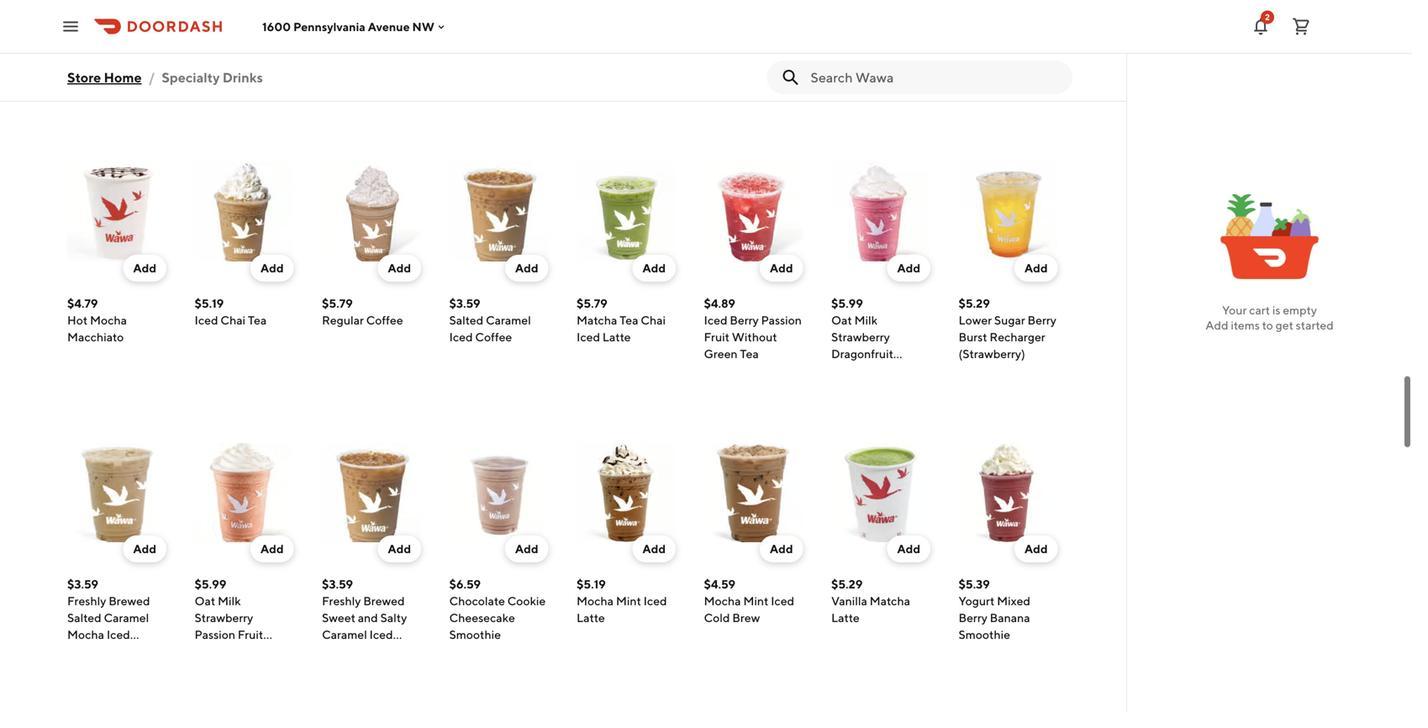 Task type: locate. For each thing, give the bounding box(es) containing it.
$5.19 for $5.19 iced chai tea
[[195, 296, 224, 310]]

milk inside $5.99 oat milk strawberry passion fruit smoothie
[[218, 594, 241, 608]]

1 vertical spatial milk
[[855, 313, 878, 327]]

lower up beach in the top of the page
[[959, 32, 993, 46]]

oat for $5.99 oat milk strawberry dragonfruit smoothie
[[832, 313, 853, 327]]

1 horizontal spatial milk
[[473, 32, 496, 46]]

recharger up (passionfruit, at the top right of the page
[[959, 66, 1015, 80]]

berry inside $5.29 lower sugar berry burst recharger (strawberry)
[[1028, 313, 1057, 327]]

$4.89
[[704, 296, 736, 310]]

milk inside oat milk strawberry smoothie
[[473, 32, 496, 46]]

0 horizontal spatial berry
[[730, 313, 759, 327]]

1 vertical spatial passion
[[195, 628, 235, 642]]

passion
[[762, 313, 802, 327], [195, 628, 235, 642]]

oat inside $5.99 oat milk strawberry dragonfruit smoothie
[[832, 313, 853, 327]]

strawberry inside $5.99 oat milk strawberry passion fruit smoothie
[[195, 611, 253, 625]]

$4.79 hot mocha macchiato
[[67, 296, 127, 344]]

milk inside $5.99 oat milk strawberry dragonfruit smoothie
[[855, 313, 878, 327]]

salted inside the "$3.59 salted caramel iced coffee"
[[450, 313, 484, 327]]

2 vertical spatial salted
[[67, 611, 101, 625]]

$3.59 freshly brewed salted caramel mocha iced coffee
[[67, 577, 150, 659]]

2 lower from the top
[[959, 313, 993, 327]]

freshly for sweet
[[322, 594, 361, 608]]

banana
[[990, 611, 1031, 625]]

milk for $5.99 oat milk strawberry dragonfruit smoothie
[[855, 313, 878, 327]]

1 horizontal spatial oat
[[450, 32, 470, 46]]

0 vertical spatial hot
[[859, 32, 880, 46]]

1 $5.79 from the left
[[322, 296, 353, 310]]

salted for macchiato
[[322, 32, 356, 46]]

1 horizontal spatial salted
[[322, 32, 356, 46]]

0 horizontal spatial $5.29
[[832, 577, 863, 591]]

$4.79
[[67, 296, 98, 310]]

0 horizontal spatial oat
[[195, 594, 215, 608]]

0 horizontal spatial mint
[[616, 594, 642, 608]]

lower
[[959, 32, 993, 46], [959, 313, 993, 327]]

strawberry inside $5.99 oat milk strawberry dragonfruit smoothie
[[832, 330, 890, 344]]

sweet
[[322, 611, 356, 625]]

sugar up vibes on the top
[[995, 32, 1026, 46]]

1 vertical spatial oat
[[832, 313, 853, 327]]

zero sugar coconut recharger
[[704, 32, 762, 80]]

0 vertical spatial oat
[[450, 32, 470, 46]]

$5.29 inside $5.29 vanilla matcha latte
[[832, 577, 863, 591]]

1 vertical spatial fruit
[[238, 628, 263, 642]]

salted
[[322, 32, 356, 46], [450, 313, 484, 327], [67, 611, 101, 625]]

2 vertical spatial milk
[[218, 594, 241, 608]]

0 horizontal spatial fruit
[[238, 628, 263, 642]]

0 vertical spatial $5.99
[[832, 296, 864, 310]]

$3.59 inside $3.59 freshly brewed sweet and salty caramel iced coffee
[[322, 577, 353, 591]]

0 vertical spatial milk
[[473, 32, 496, 46]]

$5.79
[[322, 296, 353, 310], [577, 296, 608, 310]]

0 horizontal spatial brewed
[[109, 594, 150, 608]]

iced inside $5.79 matcha tea chai iced latte
[[577, 330, 601, 344]]

$5.79 inside $5.79 matcha tea chai iced latte
[[577, 296, 608, 310]]

$3.59 for $3.59 freshly brewed sweet and salty caramel iced coffee
[[322, 577, 353, 591]]

specialty
[[67, 61, 177, 93], [162, 69, 220, 85]]

2 vertical spatial strawberry
[[195, 611, 253, 625]]

add button
[[123, 255, 167, 282], [123, 255, 167, 282], [251, 255, 294, 282], [251, 255, 294, 282], [378, 255, 421, 282], [378, 255, 421, 282], [505, 255, 549, 282], [505, 255, 549, 282], [633, 255, 676, 282], [633, 255, 676, 282], [760, 255, 804, 282], [760, 255, 804, 282], [888, 255, 931, 282], [888, 255, 931, 282], [1015, 255, 1058, 282], [1015, 255, 1058, 282], [123, 536, 167, 563], [123, 536, 167, 563], [251, 536, 294, 563], [251, 536, 294, 563], [378, 536, 421, 563], [378, 536, 421, 563], [505, 536, 549, 563], [505, 536, 549, 563], [633, 536, 676, 563], [633, 536, 676, 563], [760, 536, 804, 563], [760, 536, 804, 563], [888, 536, 931, 563], [888, 536, 931, 563], [1015, 536, 1058, 563], [1015, 536, 1058, 563]]

0 horizontal spatial hot
[[67, 313, 88, 327]]

1 horizontal spatial berry
[[959, 611, 988, 625]]

$5.19 inside $5.19 iced chai tea
[[195, 296, 224, 310]]

$5.19 inside $5.19 mocha mint iced latte
[[577, 577, 606, 591]]

recharger up (strawberry)
[[990, 330, 1046, 344]]

coffee inside $3.59 freshly brewed sweet and salty caramel iced coffee
[[322, 645, 359, 659]]

oat inside $5.99 oat milk strawberry passion fruit smoothie
[[195, 594, 215, 608]]

hot
[[859, 32, 880, 46], [67, 313, 88, 327]]

1 vertical spatial $5.99
[[195, 577, 226, 591]]

open menu image
[[61, 16, 81, 37]]

latte inside $5.79 matcha tea chai iced latte
[[603, 330, 631, 344]]

1 vertical spatial $5.29
[[832, 577, 863, 591]]

1 lower from the top
[[959, 32, 993, 46]]

mint inside $5.19 mocha mint iced latte
[[616, 594, 642, 608]]

macchiato inside the $5.19 salted caramel macchiato
[[322, 49, 379, 63]]

mint inside $4.59 mocha mint iced cold brew
[[744, 594, 769, 608]]

add for $3.59 freshly brewed salted caramel mocha iced coffee
[[133, 542, 156, 556]]

freshly for salted
[[67, 594, 106, 608]]

1 chai from the left
[[221, 313, 246, 327]]

chocolate up cheesecake
[[450, 594, 505, 608]]

$5.99
[[832, 296, 864, 310], [195, 577, 226, 591]]

$5.19 salted caramel macchiato
[[322, 16, 404, 63]]

0 horizontal spatial regular
[[195, 32, 237, 46]]

2 chai from the left
[[641, 313, 666, 327]]

macchiato for salted
[[322, 49, 379, 63]]

matcha
[[577, 313, 618, 327], [870, 594, 911, 608]]

2 horizontal spatial $3.59
[[450, 296, 481, 310]]

$5.19 for $5.19 salted caramel macchiato
[[322, 16, 351, 29]]

caramel inside the $5.19 salted caramel macchiato
[[359, 32, 404, 46]]

2 horizontal spatial berry
[[1028, 313, 1057, 327]]

mocha mint iced cold brew image
[[704, 443, 804, 542]]

$5.79 regular coffee
[[322, 296, 403, 327]]

$5.99 inside $5.99 oat milk strawberry dragonfruit smoothie
[[832, 296, 864, 310]]

latte inside $5.19 regular iced latte
[[265, 32, 293, 46]]

strawberry
[[450, 49, 508, 63], [832, 330, 890, 344], [195, 611, 253, 625]]

1 vertical spatial macchiato
[[67, 330, 124, 344]]

sugar inside $5.29 lower sugar berry burst recharger (strawberry)
[[995, 313, 1026, 327]]

$5.99 inside $5.99 oat milk strawberry passion fruit smoothie
[[195, 577, 226, 591]]

brewed
[[109, 594, 150, 608], [363, 594, 405, 608]]

1 horizontal spatial matcha
[[870, 594, 911, 608]]

$3.59
[[450, 296, 481, 310], [67, 577, 98, 591], [322, 577, 353, 591]]

1 horizontal spatial chai
[[641, 313, 666, 327]]

1600
[[262, 20, 291, 33]]

salty
[[381, 611, 407, 625]]

0 vertical spatial macchiato
[[322, 49, 379, 63]]

1 horizontal spatial brewed
[[363, 594, 405, 608]]

nw
[[412, 20, 435, 33]]

freshly inside $3.59 freshly brewed sweet and salty caramel iced coffee
[[322, 594, 361, 608]]

sugar up (strawberry)
[[995, 313, 1026, 327]]

coffee inside $3.59 freshly brewed salted caramel mocha iced coffee
[[67, 645, 104, 659]]

2 freshly from the left
[[322, 594, 361, 608]]

regular inside $5.19 regular iced latte
[[195, 32, 237, 46]]

brewed inside $3.59 freshly brewed salted caramel mocha iced coffee
[[109, 594, 150, 608]]

1 horizontal spatial regular
[[322, 313, 364, 327]]

1 vertical spatial matcha
[[870, 594, 911, 608]]

hot for mint
[[859, 32, 880, 46]]

1 horizontal spatial passion
[[762, 313, 802, 327]]

$5.19 inside $5.19 iced latte
[[67, 16, 97, 29]]

your cart is empty add items to get started
[[1206, 303, 1335, 332]]

$5.19 iced chai tea
[[195, 296, 267, 327]]

$5.19 inside the $5.19 salted caramel macchiato
[[322, 16, 351, 29]]

sugar inside lower sugar beach vibes recharger (passionfruit, coconut)
[[995, 32, 1026, 46]]

1 vertical spatial hot
[[67, 313, 88, 327]]

0 vertical spatial $5.29
[[959, 296, 991, 310]]

freshly
[[67, 594, 106, 608], [322, 594, 361, 608]]

recharger down coconut
[[704, 66, 760, 80]]

0 vertical spatial lower
[[959, 32, 993, 46]]

2 brewed from the left
[[363, 594, 405, 608]]

0 horizontal spatial salted
[[67, 611, 101, 625]]

iced inside $4.89 iced berry passion fruit without green tea
[[704, 313, 728, 327]]

hot inside $4.79 hot mocha macchiato
[[67, 313, 88, 327]]

2 $5.79 from the left
[[577, 296, 608, 310]]

0 horizontal spatial macchiato
[[67, 330, 124, 344]]

(passionfruit,
[[959, 83, 1029, 97]]

berry inside $5.39 yogurt mixed berry banana smoothie
[[959, 611, 988, 625]]

smoothie
[[450, 66, 501, 80], [832, 364, 883, 378], [450, 628, 501, 642], [959, 628, 1011, 642], [195, 645, 246, 659]]

1 vertical spatial lower
[[959, 313, 993, 327]]

oat inside oat milk strawberry smoothie
[[450, 32, 470, 46]]

1 horizontal spatial freshly
[[322, 594, 361, 608]]

0 vertical spatial regular
[[195, 32, 237, 46]]

smoothie inside $5.99 oat milk strawberry dragonfruit smoothie
[[832, 364, 883, 378]]

regular inside $5.79 regular coffee
[[322, 313, 364, 327]]

macchiato down $4.79
[[67, 330, 124, 344]]

$3.59 salted caramel iced coffee
[[450, 296, 531, 344]]

vanilla matcha latte image
[[832, 443, 931, 542]]

strawberry for $5.99 oat milk strawberry passion fruit smoothie
[[195, 611, 253, 625]]

$5.29 inside $5.29 lower sugar berry burst recharger (strawberry)
[[959, 296, 991, 310]]

add
[[133, 261, 156, 275], [261, 261, 284, 275], [388, 261, 411, 275], [515, 261, 539, 275], [643, 261, 666, 275], [770, 261, 794, 275], [898, 261, 921, 275], [1025, 261, 1048, 275], [1206, 318, 1229, 332], [133, 542, 156, 556], [261, 542, 284, 556], [388, 542, 411, 556], [515, 542, 539, 556], [643, 542, 666, 556], [770, 542, 794, 556], [898, 542, 921, 556], [1025, 542, 1048, 556]]

hot inside mint hot chocolate
[[859, 32, 880, 46]]

caramel inside $3.59 freshly brewed sweet and salty caramel iced coffee
[[322, 628, 367, 642]]

0 horizontal spatial $5.99
[[195, 577, 226, 591]]

$5.79 inside $5.79 regular coffee
[[322, 296, 353, 310]]

2 vertical spatial oat
[[195, 594, 215, 608]]

0 horizontal spatial freshly
[[67, 594, 106, 608]]

smoothie inside $5.99 oat milk strawberry passion fruit smoothie
[[195, 645, 246, 659]]

0 horizontal spatial milk
[[218, 594, 241, 608]]

0 vertical spatial passion
[[762, 313, 802, 327]]

iced berry passion fruit without green tea image
[[704, 162, 804, 262]]

0 horizontal spatial chocolate
[[450, 594, 505, 608]]

$5.99 oat milk strawberry dragonfruit smoothie
[[832, 296, 894, 378]]

2 horizontal spatial milk
[[855, 313, 878, 327]]

1 horizontal spatial $5.79
[[577, 296, 608, 310]]

home
[[104, 69, 142, 85]]

0 horizontal spatial $3.59
[[67, 577, 98, 591]]

1 horizontal spatial macchiato
[[322, 49, 379, 63]]

fruit
[[704, 330, 730, 344], [238, 628, 263, 642]]

latte inside $5.19 mocha mint iced latte
[[577, 611, 605, 625]]

$5.29 lower sugar berry burst recharger (strawberry)
[[959, 296, 1057, 361]]

0 horizontal spatial $5.79
[[322, 296, 353, 310]]

coconut
[[704, 49, 751, 63]]

1 horizontal spatial $3.59
[[322, 577, 353, 591]]

caramel inside the "$3.59 salted caramel iced coffee"
[[486, 313, 531, 327]]

burst
[[959, 330, 988, 344]]

1 vertical spatial chocolate
[[450, 594, 505, 608]]

berry for $5.29 lower sugar berry burst recharger (strawberry)
[[1028, 313, 1057, 327]]

latte inside $5.19 iced latte
[[93, 32, 122, 46]]

1 vertical spatial salted
[[450, 313, 484, 327]]

mixed
[[998, 594, 1031, 608]]

hot mocha macchiato image
[[67, 162, 167, 262]]

recharger
[[704, 66, 760, 80], [959, 66, 1015, 80], [990, 330, 1046, 344]]

lower inside lower sugar beach vibes recharger (passionfruit, coconut)
[[959, 32, 993, 46]]

mint
[[832, 32, 857, 46], [616, 594, 642, 608], [744, 594, 769, 608]]

$5.29
[[959, 296, 991, 310], [832, 577, 863, 591]]

1 horizontal spatial tea
[[620, 313, 639, 327]]

$3.59 inside $3.59 freshly brewed salted caramel mocha iced coffee
[[67, 577, 98, 591]]

2 horizontal spatial salted
[[450, 313, 484, 327]]

sugar inside zero sugar coconut recharger
[[731, 32, 762, 46]]

$5.29 up burst
[[959, 296, 991, 310]]

add for $5.99 oat milk strawberry dragonfruit smoothie
[[898, 261, 921, 275]]

hot down $4.79
[[67, 313, 88, 327]]

iced inside $5.19 mocha mint iced latte
[[644, 594, 667, 608]]

0 horizontal spatial matcha
[[577, 313, 618, 327]]

$5.39 yogurt mixed berry banana smoothie
[[959, 577, 1031, 642]]

strawberry for $5.99 oat milk strawberry dragonfruit smoothie
[[832, 330, 890, 344]]

yogurt mixed berry banana smoothie image
[[959, 443, 1058, 542]]

0 horizontal spatial tea
[[248, 313, 267, 327]]

0 horizontal spatial strawberry
[[195, 611, 253, 625]]

1 horizontal spatial $5.99
[[832, 296, 864, 310]]

hot up the search wawa search box
[[859, 32, 880, 46]]

lower up burst
[[959, 313, 993, 327]]

0 vertical spatial fruit
[[704, 330, 730, 344]]

2 horizontal spatial tea
[[740, 347, 759, 361]]

$5.99 for $5.99 oat milk strawberry passion fruit smoothie
[[195, 577, 226, 591]]

regular for $5.79
[[322, 313, 364, 327]]

1 brewed from the left
[[109, 594, 150, 608]]

brewed inside $3.59 freshly brewed sweet and salty caramel iced coffee
[[363, 594, 405, 608]]

macchiato inside $4.79 hot mocha macchiato
[[67, 330, 124, 344]]

macchiato
[[322, 49, 379, 63], [67, 330, 124, 344]]

$5.19
[[67, 16, 97, 29], [195, 16, 224, 29], [322, 16, 351, 29], [195, 296, 224, 310], [577, 577, 606, 591]]

0 vertical spatial chocolate
[[832, 49, 888, 63]]

2 horizontal spatial mint
[[832, 32, 857, 46]]

mint hot chocolate
[[832, 32, 888, 63]]

1 vertical spatial regular
[[322, 313, 364, 327]]

1 freshly from the left
[[67, 594, 106, 608]]

add for $3.59 freshly brewed sweet and salty caramel iced coffee
[[388, 542, 411, 556]]

latte
[[93, 32, 122, 46], [265, 32, 293, 46], [603, 330, 631, 344], [577, 611, 605, 625], [832, 611, 860, 625]]

$5.19 inside $5.19 regular iced latte
[[195, 16, 224, 29]]

cart
[[1250, 303, 1271, 317]]

chocolate up the search wawa search box
[[832, 49, 888, 63]]

milk
[[473, 32, 496, 46], [855, 313, 878, 327], [218, 594, 241, 608]]

0 vertical spatial matcha
[[577, 313, 618, 327]]

caramel
[[359, 32, 404, 46], [486, 313, 531, 327], [104, 611, 149, 625], [322, 628, 367, 642]]

1 horizontal spatial hot
[[859, 32, 880, 46]]

$5.29 up vanilla
[[832, 577, 863, 591]]

1 horizontal spatial $5.29
[[959, 296, 991, 310]]

1 vertical spatial strawberry
[[832, 330, 890, 344]]

iced chai tea image
[[195, 162, 294, 262]]

mocha
[[90, 313, 127, 327], [577, 594, 614, 608], [704, 594, 741, 608], [67, 628, 104, 642]]

drinks
[[181, 61, 258, 93], [223, 69, 263, 85]]

$5.79 matcha tea chai iced latte
[[577, 296, 666, 344]]

2 horizontal spatial strawberry
[[832, 330, 890, 344]]

oat
[[450, 32, 470, 46], [832, 313, 853, 327], [195, 594, 215, 608]]

$4.89 iced berry passion fruit without green tea
[[704, 296, 802, 361]]

$5.99 for $5.99 oat milk strawberry dragonfruit smoothie
[[832, 296, 864, 310]]

coffee
[[577, 49, 614, 63], [366, 313, 403, 327], [475, 330, 512, 344], [67, 645, 104, 659], [322, 645, 359, 659]]

freshly inside $3.59 freshly brewed salted caramel mocha iced coffee
[[67, 594, 106, 608]]

0 horizontal spatial passion
[[195, 628, 235, 642]]

passion inside $4.89 iced berry passion fruit without green tea
[[762, 313, 802, 327]]

tea
[[248, 313, 267, 327], [620, 313, 639, 327], [740, 347, 759, 361]]

chai
[[221, 313, 246, 327], [641, 313, 666, 327]]

$5.19 iced latte
[[67, 16, 122, 46]]

matcha inside $5.79 matcha tea chai iced latte
[[577, 313, 618, 327]]

salted inside the $5.19 salted caramel macchiato
[[322, 32, 356, 46]]

$5.19 regular iced latte
[[195, 16, 293, 46]]

recharger inside zero sugar coconut recharger
[[704, 66, 760, 80]]

2 horizontal spatial oat
[[832, 313, 853, 327]]

freshly brewed sweet and salty caramel iced coffee image
[[322, 443, 421, 542]]

iced inside $5.19 iced chai tea
[[195, 313, 218, 327]]

berry inside $4.89 iced berry passion fruit without green tea
[[730, 313, 759, 327]]

iced
[[67, 32, 91, 46], [239, 32, 263, 46], [195, 313, 218, 327], [704, 313, 728, 327], [450, 330, 473, 344], [577, 330, 601, 344], [644, 594, 667, 608], [771, 594, 795, 608], [107, 628, 130, 642], [370, 628, 393, 642]]

$5.19 for $5.19 regular iced latte
[[195, 16, 224, 29]]

sugar up coconut
[[731, 32, 762, 46]]

$3.59 inside the "$3.59 salted caramel iced coffee"
[[450, 296, 481, 310]]

macchiato down 1600 pennsylvania avenue nw
[[322, 49, 379, 63]]

0 horizontal spatial chai
[[221, 313, 246, 327]]

mocha inside $4.79 hot mocha macchiato
[[90, 313, 127, 327]]

freshly brewed salted caramel mocha iced coffee image
[[67, 443, 167, 542]]

1 horizontal spatial mint
[[744, 594, 769, 608]]

mocha mint iced latte image
[[577, 443, 676, 542]]

cold
[[704, 611, 730, 625]]

berry
[[730, 313, 759, 327], [1028, 313, 1057, 327], [959, 611, 988, 625]]

1 horizontal spatial strawberry
[[450, 49, 508, 63]]

0 vertical spatial salted
[[322, 32, 356, 46]]

1 horizontal spatial fruit
[[704, 330, 730, 344]]

add for $5.39 yogurt mixed berry banana smoothie
[[1025, 542, 1048, 556]]

$5.79 for $5.79 regular coffee
[[322, 296, 353, 310]]

notification bell image
[[1251, 16, 1272, 37]]



Task type: vqa. For each thing, say whether or not it's contained in the screenshot.
mint corresponding to $5.19 Mocha Mint Iced Latte
yes



Task type: describe. For each thing, give the bounding box(es) containing it.
cheesecake
[[450, 611, 515, 625]]

specialty drinks
[[67, 61, 258, 93]]

salted caramel iced coffee image
[[450, 162, 549, 262]]

iced inside $3.59 freshly brewed sweet and salty caramel iced coffee
[[370, 628, 393, 642]]

/
[[148, 69, 155, 85]]

beach
[[959, 49, 993, 63]]

$5.19 for $5.19 iced latte
[[67, 16, 97, 29]]

regular for $5.19
[[195, 32, 237, 46]]

add inside your cart is empty add items to get started
[[1206, 318, 1229, 332]]

cup
[[616, 49, 639, 63]]

mint for $4.59 mocha mint iced cold brew
[[744, 594, 769, 608]]

$5.19 mocha mint iced latte
[[577, 577, 667, 625]]

0 items, open order cart image
[[1292, 16, 1312, 37]]

mocha inside $5.19 mocha mint iced latte
[[577, 594, 614, 608]]

iced inside $3.59 freshly brewed salted caramel mocha iced coffee
[[107, 628, 130, 642]]

recharger inside $5.29 lower sugar berry burst recharger (strawberry)
[[990, 330, 1046, 344]]

$3.59 for $3.59 salted caramel iced coffee
[[450, 296, 481, 310]]

$5.99 oat milk strawberry passion fruit smoothie
[[195, 577, 263, 659]]

chai inside $5.19 iced chai tea
[[221, 313, 246, 327]]

$5.29 for $5.29 vanilla matcha latte
[[832, 577, 863, 591]]

lower inside $5.29 lower sugar berry burst recharger (strawberry)
[[959, 313, 993, 327]]

milk for $5.99 oat milk strawberry passion fruit smoothie
[[218, 594, 241, 608]]

$5.29 vanilla matcha latte
[[832, 577, 911, 625]]

chocolate cookie cheesecake smoothie image
[[450, 443, 549, 542]]

smoothie inside $6.59 chocolate cookie cheesecake smoothie
[[450, 628, 501, 642]]

add for $5.79 matcha tea chai iced latte
[[643, 261, 666, 275]]

add for $5.19 mocha mint iced latte
[[643, 542, 666, 556]]

matcha inside $5.29 vanilla matcha latte
[[870, 594, 911, 608]]

custom
[[577, 32, 619, 46]]

fruit inside $4.89 iced berry passion fruit without green tea
[[704, 330, 730, 344]]

dragonfruit
[[832, 347, 894, 361]]

coffee inside $5.79 regular coffee
[[366, 313, 403, 327]]

iced inside $5.19 regular iced latte
[[239, 32, 263, 46]]

store
[[67, 69, 101, 85]]

brewed for and
[[363, 594, 405, 608]]

sugar for coconut
[[731, 32, 762, 46]]

salted inside $3.59 freshly brewed salted caramel mocha iced coffee
[[67, 611, 101, 625]]

mocha inside $4.59 mocha mint iced cold brew
[[704, 594, 741, 608]]

latte inside $5.29 vanilla matcha latte
[[832, 611, 860, 625]]

$5.19 for $5.19 mocha mint iced latte
[[577, 577, 606, 591]]

smoothie inside oat milk strawberry smoothie
[[450, 66, 501, 80]]

cookie
[[508, 594, 546, 608]]

mint for $5.19 mocha mint iced latte
[[616, 594, 642, 608]]

iced inside $4.59 mocha mint iced cold brew
[[771, 594, 795, 608]]

macchiato for hot
[[67, 330, 124, 344]]

add for $3.59 salted caramel iced coffee
[[515, 261, 539, 275]]

$5.79 for $5.79 matcha tea chai iced latte
[[577, 296, 608, 310]]

0 vertical spatial strawberry
[[450, 49, 508, 63]]

fruit inside $5.99 oat milk strawberry passion fruit smoothie
[[238, 628, 263, 642]]

tea inside $5.79 matcha tea chai iced latte
[[620, 313, 639, 327]]

add for $4.79 hot mocha macchiato
[[133, 261, 156, 275]]

oat milk strawberry smoothie
[[450, 32, 508, 80]]

mocha inside $3.59 freshly brewed salted caramel mocha iced coffee
[[67, 628, 104, 642]]

add for $4.89 iced berry passion fruit without green tea
[[770, 261, 794, 275]]

$3.59 for $3.59 freshly brewed salted caramel mocha iced coffee
[[67, 577, 98, 591]]

regular coffee image
[[322, 162, 421, 262]]

pennsylvania
[[293, 20, 366, 33]]

green
[[704, 347, 738, 361]]

1 horizontal spatial chocolate
[[832, 49, 888, 63]]

lower sugar berry burst recharger (strawberry) image
[[959, 162, 1058, 262]]

items
[[1232, 318, 1261, 332]]

oat for $5.99 oat milk strawberry passion fruit smoothie
[[195, 594, 215, 608]]

add for $5.29 lower sugar berry burst recharger (strawberry)
[[1025, 261, 1048, 275]]

store home / specialty drinks
[[67, 69, 263, 85]]

decaf
[[621, 32, 653, 46]]

recharger inside lower sugar beach vibes recharger (passionfruit, coconut)
[[959, 66, 1015, 80]]

coconut)
[[959, 100, 1010, 114]]

1600 pennsylvania avenue nw button
[[262, 20, 448, 33]]

started
[[1297, 318, 1335, 332]]

avenue
[[368, 20, 410, 33]]

(strawberry)
[[959, 347, 1026, 361]]

store home link
[[67, 61, 142, 94]]

yogurt
[[959, 594, 995, 608]]

add for $5.99 oat milk strawberry passion fruit smoothie
[[261, 542, 284, 556]]

tea inside $5.19 iced chai tea
[[248, 313, 267, 327]]

lower sugar beach vibes recharger (passionfruit, coconut)
[[959, 32, 1029, 114]]

$6.59
[[450, 577, 481, 591]]

add for $6.59 chocolate cookie cheesecake smoothie
[[515, 542, 539, 556]]

oat milk strawberry dragonfruit smoothie image
[[832, 162, 931, 262]]

custom decaf coffee cup
[[577, 32, 653, 63]]

without
[[732, 330, 778, 344]]

chocolate inside $6.59 chocolate cookie cheesecake smoothie
[[450, 594, 505, 608]]

passion inside $5.99 oat milk strawberry passion fruit smoothie
[[195, 628, 235, 642]]

$4.59
[[704, 577, 736, 591]]

oat milk strawberry passion fruit smoothie image
[[195, 443, 294, 542]]

caramel inside $3.59 freshly brewed salted caramel mocha iced coffee
[[104, 611, 149, 625]]

$5.39
[[959, 577, 991, 591]]

salted for iced
[[450, 313, 484, 327]]

vanilla
[[832, 594, 868, 608]]

iced inside the "$3.59 salted caramel iced coffee"
[[450, 330, 473, 344]]

to
[[1263, 318, 1274, 332]]

1600 pennsylvania avenue nw
[[262, 20, 435, 33]]

add for $5.29 vanilla matcha latte
[[898, 542, 921, 556]]

iced inside $5.19 iced latte
[[67, 32, 91, 46]]

brewed for caramel
[[109, 594, 150, 608]]

chai inside $5.79 matcha tea chai iced latte
[[641, 313, 666, 327]]

empty
[[1284, 303, 1318, 317]]

and
[[358, 611, 378, 625]]

add for $4.59 mocha mint iced cold brew
[[770, 542, 794, 556]]

vibes
[[995, 49, 1026, 63]]

berry for $5.39 yogurt mixed berry banana smoothie
[[959, 611, 988, 625]]

smoothie inside $5.39 yogurt mixed berry banana smoothie
[[959, 628, 1011, 642]]

sugar for beach
[[995, 32, 1026, 46]]

zero
[[704, 32, 729, 46]]

$3.59 freshly brewed sweet and salty caramel iced coffee
[[322, 577, 407, 659]]

Search Wawa search field
[[811, 68, 1060, 87]]

coffee inside custom decaf coffee cup
[[577, 49, 614, 63]]

hot for $4.79
[[67, 313, 88, 327]]

add for $5.19 iced chai tea
[[261, 261, 284, 275]]

your
[[1223, 303, 1248, 317]]

brew
[[733, 611, 760, 625]]

mint inside mint hot chocolate
[[832, 32, 857, 46]]

get
[[1276, 318, 1294, 332]]

2
[[1266, 12, 1271, 22]]

tea inside $4.89 iced berry passion fruit without green tea
[[740, 347, 759, 361]]

$6.59 chocolate cookie cheesecake smoothie
[[450, 577, 546, 642]]

$5.29 for $5.29 lower sugar berry burst recharger (strawberry)
[[959, 296, 991, 310]]

coffee inside the "$3.59 salted caramel iced coffee"
[[475, 330, 512, 344]]

$4.59 mocha mint iced cold brew
[[704, 577, 795, 625]]

add for $5.79 regular coffee
[[388, 261, 411, 275]]

is
[[1273, 303, 1281, 317]]

matcha tea chai iced latte image
[[577, 162, 676, 262]]



